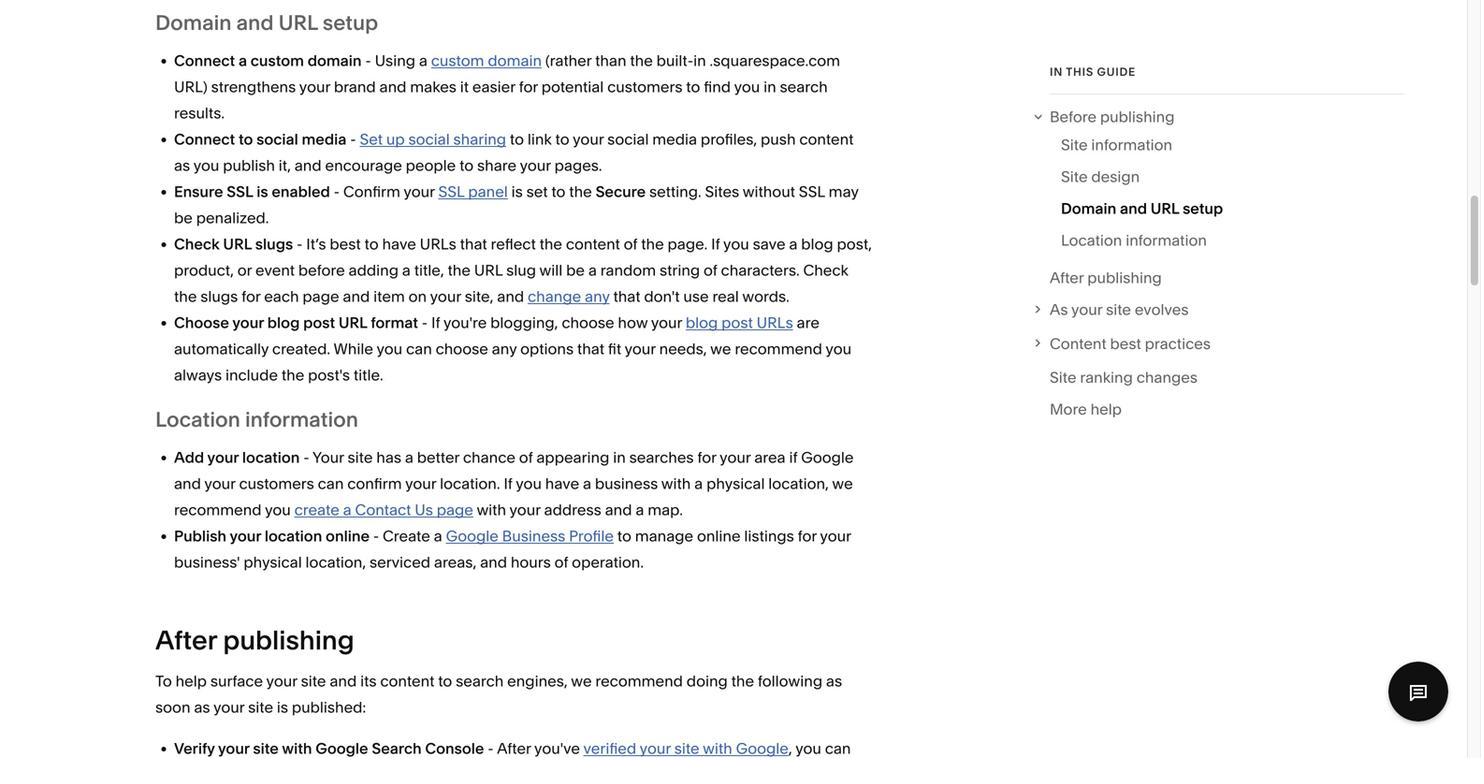 Task type: locate. For each thing, give the bounding box(es) containing it.
be inside the setting. sites without ssl may be penalized.
[[174, 209, 193, 227]]

for inside - it's best to have urls that reflect the content of the page. if you save a blog post, product, or event before adding a title, the url slug will be a random string of characters. check the slugs for each page and item on your site, and
[[242, 287, 261, 306]]

ssl
[[227, 183, 253, 201], [438, 183, 465, 201], [799, 183, 825, 201]]

to inside to help surface your site and its content to search engines, we recommend doing the following as soon as your site is published:
[[438, 672, 452, 690]]

engines,
[[507, 672, 568, 690]]

information for location information link on the top right of the page
[[1126, 231, 1207, 250]]

site for site information
[[1061, 136, 1088, 154]]

1 vertical spatial content
[[566, 235, 620, 253]]

and up strengthens
[[236, 10, 274, 35]]

before
[[298, 261, 345, 279]]

2 horizontal spatial content
[[800, 130, 854, 148]]

0 vertical spatial location
[[242, 448, 300, 467]]

physical right business'
[[244, 553, 302, 571]]

2 horizontal spatial ssl
[[799, 183, 825, 201]]

connect down the results.
[[174, 130, 235, 148]]

a
[[239, 51, 247, 70], [419, 51, 428, 70], [789, 235, 798, 253], [402, 261, 411, 279], [589, 261, 597, 279], [405, 448, 414, 467], [583, 475, 592, 493], [695, 475, 703, 493], [343, 501, 352, 519], [636, 501, 644, 519], [434, 527, 442, 545]]

create
[[383, 527, 430, 545]]

1 horizontal spatial social
[[408, 130, 450, 148]]

content best practices button
[[1030, 331, 1405, 357]]

1 vertical spatial can
[[318, 475, 344, 493]]

any down blogging,
[[492, 340, 517, 358]]

business
[[502, 527, 566, 545]]

1 horizontal spatial media
[[653, 130, 697, 148]]

0 vertical spatial can
[[406, 340, 432, 358]]

1 vertical spatial customers
[[239, 475, 314, 493]]

- your site has a better chance of appearing in searches for your area if google and your customers can confirm your location. if you have a business with a physical location, we recommend you
[[174, 448, 854, 519]]

recommend inside to help surface your site and its content to search engines, we recommend doing the following as soon as your site is published:
[[596, 672, 683, 690]]

1 post from the left
[[303, 314, 335, 332]]

information up your
[[245, 407, 358, 432]]

publishing for after publishing link
[[1088, 269, 1162, 287]]

and inside to help surface your site and its content to search engines, we recommend doing the following as soon as your site is published:
[[330, 672, 357, 690]]

location for publish
[[265, 527, 322, 545]]

have up adding
[[382, 235, 416, 253]]

be down ensure
[[174, 209, 193, 227]]

2 horizontal spatial as
[[826, 672, 842, 690]]

after publishing link
[[1050, 265, 1162, 297]]

0 vertical spatial location information
[[1061, 231, 1207, 250]]

2 online from the left
[[697, 527, 741, 545]]

2 media from the left
[[653, 130, 697, 148]]

0 horizontal spatial that
[[460, 235, 487, 253]]

2 horizontal spatial if
[[711, 235, 720, 253]]

online down create
[[326, 527, 370, 545]]

connect up url) in the top of the page
[[174, 51, 235, 70]]

0 vertical spatial location,
[[769, 475, 829, 493]]

in this guide
[[1050, 65, 1136, 79]]

domain
[[308, 51, 362, 70], [488, 51, 542, 70]]

the inside (rather than the built-in .squarespace.com url) strengthens your brand and makes it easier for potential customers to find you in search results.
[[630, 51, 653, 70]]

without
[[743, 183, 796, 201]]

to inside - it's best to have urls that reflect the content of the page. if you save a blog post, product, or event before adding a title, the url slug will be a random string of characters. check the slugs for each page and item on your site, and
[[365, 235, 379, 253]]

your inside - it's best to have urls that reflect the content of the page. if you save a blog post, product, or event before adding a title, the url slug will be a random string of characters. check the slugs for each page and item on your site, and
[[430, 287, 461, 306]]

2 vertical spatial publishing
[[223, 624, 354, 656]]

and down using
[[380, 78, 407, 96]]

brand
[[334, 78, 376, 96]]

customers down add your location
[[239, 475, 314, 493]]

0 vertical spatial domain
[[155, 10, 232, 35]]

help for to
[[176, 672, 207, 690]]

1 online from the left
[[326, 527, 370, 545]]

2 horizontal spatial is
[[512, 183, 523, 201]]

information inside 'link'
[[1092, 136, 1173, 154]]

1 horizontal spatial domain and url setup
[[1061, 200, 1224, 218]]

information
[[1092, 136, 1173, 154], [1126, 231, 1207, 250], [245, 407, 358, 432]]

a right save
[[789, 235, 798, 253]]

change
[[528, 287, 581, 306]]

3 ssl from the left
[[799, 183, 825, 201]]

to left find
[[686, 78, 700, 96]]

encourage
[[325, 156, 402, 175]]

0 vertical spatial check
[[174, 235, 220, 253]]

urls up title,
[[420, 235, 457, 253]]

2 vertical spatial as
[[194, 698, 210, 716]]

save
[[753, 235, 786, 253]]

verify
[[174, 739, 215, 758]]

to right set
[[552, 183, 566, 201]]

console
[[425, 739, 484, 758]]

it's
[[306, 235, 326, 253]]

2 horizontal spatial that
[[613, 287, 641, 306]]

can inside 'are automatically created. while you can choose any options that fit your needs, we recommend you always include the post's title.'
[[406, 340, 432, 358]]

google down the published:
[[316, 739, 368, 758]]

(rather than the built-in .squarespace.com url) strengthens your brand and makes it easier for potential customers to find you in search results.
[[174, 51, 840, 122]]

0 horizontal spatial social
[[257, 130, 298, 148]]

as your site evolves button
[[1030, 297, 1405, 323]]

and inside to link to your social media profiles, push content as you publish it, and encourage people to share your pages.
[[295, 156, 322, 175]]

we inside to help surface your site and its content to search engines, we recommend doing the following as soon as your site is published:
[[571, 672, 592, 690]]

title.
[[354, 366, 383, 384]]

ssl down people
[[438, 183, 465, 201]]

choose down change any link
[[562, 314, 615, 332]]

content
[[1050, 335, 1107, 353]]

1 domain from the left
[[308, 51, 362, 70]]

choose down you're
[[436, 340, 488, 358]]

location, down if
[[769, 475, 829, 493]]

1 vertical spatial connect
[[174, 130, 235, 148]]

is down 'publish'
[[257, 183, 268, 201]]

of up random
[[624, 235, 638, 253]]

slugs
[[255, 235, 293, 253], [201, 287, 238, 306]]

search down .squarespace.com
[[780, 78, 828, 96]]

1 vertical spatial location,
[[306, 553, 366, 571]]

url inside - it's best to have urls that reflect the content of the page. if you save a blog post, product, or event before adding a title, the url slug will be a random string of characters. check the slugs for each page and item on your site, and
[[474, 261, 503, 279]]

random
[[601, 261, 656, 279]]

the right doing
[[732, 672, 754, 690]]

0 horizontal spatial domain
[[308, 51, 362, 70]]

0 vertical spatial be
[[174, 209, 193, 227]]

0 vertical spatial if
[[711, 235, 720, 253]]

0 horizontal spatial recommend
[[174, 501, 262, 519]]

location, down create
[[306, 553, 366, 571]]

google
[[801, 448, 854, 467], [446, 527, 499, 545], [316, 739, 368, 758], [736, 739, 789, 758]]

site up the published:
[[301, 672, 326, 690]]

2 ssl from the left
[[438, 183, 465, 201]]

content right "its"
[[380, 672, 435, 690]]

share
[[477, 156, 517, 175]]

page inside - it's best to have urls that reflect the content of the page. if you save a blog post, product, or event before adding a title, the url slug will be a random string of characters. check the slugs for each page and item on your site, and
[[303, 287, 339, 306]]

post up created.
[[303, 314, 335, 332]]

you inside , you can
[[796, 739, 822, 758]]

have inside the - your site has a better chance of appearing in searches for your area if google and your customers can confirm your location. if you have a business with a physical location, we recommend you
[[545, 475, 579, 493]]

site,
[[465, 287, 494, 306]]

for inside (rather than the built-in .squarespace.com url) strengthens your brand and makes it easier for potential customers to find you in search results.
[[519, 78, 538, 96]]

0 horizontal spatial search
[[456, 672, 504, 690]]

and down add
[[174, 475, 201, 493]]

1 vertical spatial publishing
[[1088, 269, 1162, 287]]

customers
[[608, 78, 683, 96], [239, 475, 314, 493]]

url inside domain and url setup link
[[1151, 200, 1180, 218]]

1 horizontal spatial domain
[[488, 51, 542, 70]]

location up after publishing link
[[1061, 231, 1123, 250]]

1 horizontal spatial location,
[[769, 475, 829, 493]]

physical inside the - your site has a better chance of appearing in searches for your area if google and your customers can confirm your location. if you have a business with a physical location, we recommend you
[[707, 475, 765, 493]]

location, inside the - your site has a better chance of appearing in searches for your area if google and your customers can confirm your location. if you have a business with a physical location, we recommend you
[[769, 475, 829, 493]]

url up location information link on the top right of the page
[[1151, 200, 1180, 218]]

1 vertical spatial location information
[[155, 407, 358, 432]]

page.
[[668, 235, 708, 253]]

setting.
[[650, 183, 702, 201]]

information for site information 'link'
[[1092, 136, 1173, 154]]

1 horizontal spatial content
[[566, 235, 620, 253]]

as your site evolves link
[[1050, 297, 1405, 323]]

site inside 'link'
[[1061, 136, 1088, 154]]

1 horizontal spatial we
[[711, 340, 731, 358]]

help inside to help surface your site and its content to search engines, we recommend doing the following as soon as your site is published:
[[176, 672, 207, 690]]

after publishing
[[1050, 269, 1162, 287], [155, 624, 354, 656]]

site ranking changes
[[1050, 368, 1198, 387]]

0 vertical spatial help
[[1091, 400, 1122, 419]]

google inside the - your site has a better chance of appearing in searches for your area if google and your customers can confirm your location. if you have a business with a physical location, we recommend you
[[801, 448, 854, 467]]

google down create a contact us page with your address and a map.
[[446, 527, 499, 545]]

doing
[[687, 672, 728, 690]]

1 horizontal spatial is
[[277, 698, 288, 716]]

1 horizontal spatial in
[[694, 51, 706, 70]]

to up console
[[438, 672, 452, 690]]

of up use
[[704, 261, 718, 279]]

after publishing up as your site evolves
[[1050, 269, 1162, 287]]

connect for connect to social media - set up social sharing
[[174, 130, 235, 148]]

format
[[371, 314, 418, 332]]

0 vertical spatial information
[[1092, 136, 1173, 154]]

0 horizontal spatial ssl
[[227, 183, 253, 201]]

content right push
[[800, 130, 854, 148]]

0 horizontal spatial online
[[326, 527, 370, 545]]

your
[[299, 78, 330, 96], [573, 130, 604, 148], [520, 156, 551, 175], [404, 183, 435, 201], [430, 287, 461, 306], [1072, 301, 1103, 319], [232, 314, 264, 332], [651, 314, 682, 332], [625, 340, 656, 358], [207, 448, 239, 467], [720, 448, 751, 467], [204, 475, 235, 493], [405, 475, 436, 493], [510, 501, 541, 519], [230, 527, 261, 545], [820, 527, 851, 545], [266, 672, 297, 690], [213, 698, 245, 716], [218, 739, 250, 758], [640, 739, 671, 758]]

with down doing
[[703, 739, 733, 758]]

for right the listings
[[798, 527, 817, 545]]

before
[[1050, 108, 1097, 126]]

ssl panel link
[[438, 183, 508, 201]]

2 post from the left
[[722, 314, 753, 332]]

check
[[174, 235, 220, 253], [803, 261, 849, 279]]

site
[[1061, 136, 1088, 154], [1061, 168, 1088, 186], [1050, 368, 1077, 387]]

1 horizontal spatial page
[[437, 501, 473, 519]]

information down domain and url setup link
[[1126, 231, 1207, 250]]

1 vertical spatial physical
[[244, 553, 302, 571]]

1 horizontal spatial best
[[1110, 335, 1142, 353]]

people
[[406, 156, 456, 175]]

2 vertical spatial information
[[245, 407, 358, 432]]

publishing inside after publishing link
[[1088, 269, 1162, 287]]

post's
[[308, 366, 350, 384]]

following
[[758, 672, 823, 690]]

2 horizontal spatial can
[[825, 739, 851, 758]]

1 horizontal spatial as
[[194, 698, 210, 716]]

check inside - it's best to have urls that reflect the content of the page. if you save a blog post, product, or event before adding a title, the url slug will be a random string of characters. check the slugs for each page and item on your site, and
[[803, 261, 849, 279]]

0 vertical spatial have
[[382, 235, 416, 253]]

1 vertical spatial if
[[432, 314, 440, 332]]

publishing up site information
[[1101, 108, 1175, 126]]

that left reflect
[[460, 235, 487, 253]]

domain up brand
[[308, 51, 362, 70]]

a up makes
[[419, 51, 428, 70]]

recommend left doing
[[596, 672, 683, 690]]

to inside 'to manage online listings for your business' physical location, serviced areas, and hours of operation.'
[[618, 527, 632, 545]]

and down adding
[[343, 287, 370, 306]]

customers inside the - your site has a better chance of appearing in searches for your area if google and your customers can confirm your location. if you have a business with a physical location, we recommend you
[[239, 475, 314, 493]]

ssl left may
[[799, 183, 825, 201]]

publish your location online - create a google business profile
[[174, 527, 614, 545]]

location, inside 'to manage online listings for your business' physical location, serviced areas, and hours of operation.'
[[306, 553, 366, 571]]

2 vertical spatial in
[[613, 448, 626, 467]]

0 vertical spatial after
[[1050, 269, 1084, 287]]

1 vertical spatial be
[[566, 261, 585, 279]]

as right soon
[[194, 698, 210, 716]]

2 vertical spatial if
[[504, 475, 513, 493]]

1 horizontal spatial help
[[1091, 400, 1122, 419]]

1 vertical spatial choose
[[436, 340, 488, 358]]

domain down site design 'link'
[[1061, 200, 1117, 218]]

recommend down are
[[735, 340, 823, 358]]

domain up url) in the top of the page
[[155, 10, 232, 35]]

appearing
[[537, 448, 610, 467]]

better
[[417, 448, 460, 467]]

evolves
[[1135, 301, 1189, 319]]

your inside 'to manage online listings for your business' physical location, serviced areas, and hours of operation.'
[[820, 527, 851, 545]]

1 vertical spatial page
[[437, 501, 473, 519]]

can inside , you can
[[825, 739, 851, 758]]

0 vertical spatial as
[[174, 156, 190, 175]]

sites
[[705, 183, 740, 201]]

and inside the - your site has a better chance of appearing in searches for your area if google and your customers can confirm your location. if you have a business with a physical location, we recommend you
[[174, 475, 201, 493]]

confirm
[[347, 475, 402, 493]]

check up 'product,'
[[174, 235, 220, 253]]

1 vertical spatial after publishing
[[155, 624, 354, 656]]

your inside the as your site evolves "link"
[[1072, 301, 1103, 319]]

online inside 'to manage online listings for your business' physical location, serviced areas, and hours of operation.'
[[697, 527, 741, 545]]

1 vertical spatial check
[[803, 261, 849, 279]]

2 domain from the left
[[488, 51, 542, 70]]

string
[[660, 261, 700, 279]]

social up people
[[408, 130, 450, 148]]

2 social from the left
[[408, 130, 450, 148]]

0 horizontal spatial domain
[[155, 10, 232, 35]]

1 connect from the top
[[174, 51, 235, 70]]

and left hours
[[480, 553, 507, 571]]

the
[[630, 51, 653, 70], [569, 183, 592, 201], [540, 235, 562, 253], [641, 235, 664, 253], [448, 261, 471, 279], [174, 287, 197, 306], [282, 366, 304, 384], [732, 672, 754, 690]]

if left you're
[[432, 314, 440, 332]]

0 vertical spatial urls
[[420, 235, 457, 253]]

2 vertical spatial recommend
[[596, 672, 683, 690]]

media
[[302, 130, 347, 148], [653, 130, 697, 148]]

1 horizontal spatial that
[[577, 340, 605, 358]]

page
[[303, 287, 339, 306], [437, 501, 473, 519]]

0 horizontal spatial physical
[[244, 553, 302, 571]]

0 horizontal spatial any
[[492, 340, 517, 358]]

up
[[386, 130, 405, 148]]

any
[[585, 287, 610, 306], [492, 340, 517, 358]]

(rather
[[546, 51, 592, 70]]

your right verify
[[218, 739, 250, 758]]

best inside - it's best to have urls that reflect the content of the page. if you save a blog post, product, or event before adding a title, the url slug will be a random string of characters. check the slugs for each page and item on your site, and
[[330, 235, 361, 253]]

0 horizontal spatial after
[[155, 624, 217, 656]]

2 vertical spatial site
[[1050, 368, 1077, 387]]

domain up easier
[[488, 51, 542, 70]]

2 vertical spatial content
[[380, 672, 435, 690]]

if inside - it's best to have urls that reflect the content of the page. if you save a blog post, product, or event before adding a title, the url slug will be a random string of characters. check the slugs for each page and item on your site, and
[[711, 235, 720, 253]]

after up as
[[1050, 269, 1084, 287]]

physical down area
[[707, 475, 765, 493]]

0 horizontal spatial help
[[176, 672, 207, 690]]

1 horizontal spatial custom
[[431, 51, 484, 70]]

1 horizontal spatial slugs
[[255, 235, 293, 253]]

1 horizontal spatial setup
[[1183, 200, 1224, 218]]

as right following
[[826, 672, 842, 690]]

blog left post, at the right top
[[801, 235, 834, 253]]

0 horizontal spatial choose
[[436, 340, 488, 358]]

content inside - it's best to have urls that reflect the content of the page. if you save a blog post, product, or event before adding a title, the url slug will be a random string of characters. check the slugs for each page and item on your site, and
[[566, 235, 620, 253]]

site design
[[1061, 168, 1140, 186]]

site inside the - your site has a better chance of appearing in searches for your area if google and your customers can confirm your location. if you have a business with a physical location, we recommend you
[[348, 448, 373, 467]]

help for more
[[1091, 400, 1122, 419]]

1 vertical spatial site
[[1061, 168, 1088, 186]]

media inside to link to your social media profiles, push content as you publish it, and encourage people to share your pages.
[[653, 130, 697, 148]]

site for site design
[[1061, 168, 1088, 186]]

2 connect from the top
[[174, 130, 235, 148]]

you inside (rather than the built-in .squarespace.com url) strengthens your brand and makes it easier for potential customers to find you in search results.
[[734, 78, 760, 96]]

have
[[382, 235, 416, 253], [545, 475, 579, 493]]

with up map.
[[662, 475, 691, 493]]

1 vertical spatial information
[[1126, 231, 1207, 250]]

location information up add your location
[[155, 407, 358, 432]]

information down before publishing
[[1092, 136, 1173, 154]]

-
[[365, 51, 371, 70], [350, 130, 356, 148], [334, 183, 340, 201], [297, 235, 303, 253], [422, 314, 428, 332], [303, 448, 309, 467], [373, 527, 379, 545], [488, 739, 494, 758]]

0 horizontal spatial we
[[571, 672, 592, 690]]

and inside 'to manage online listings for your business' physical location, serviced areas, and hours of operation.'
[[480, 553, 507, 571]]

3 social from the left
[[608, 130, 649, 148]]

your down add your location
[[204, 475, 235, 493]]

1 vertical spatial setup
[[1183, 200, 1224, 218]]

0 horizontal spatial in
[[613, 448, 626, 467]]

for inside the - your site has a better chance of appearing in searches for your area if google and your customers can confirm your location. if you have a business with a physical location, we recommend you
[[698, 448, 717, 467]]

1 vertical spatial in
[[764, 78, 777, 96]]

physical inside 'to manage online listings for your business' physical location, serviced areas, and hours of operation.'
[[244, 553, 302, 571]]

1 vertical spatial recommend
[[174, 501, 262, 519]]

options
[[521, 340, 574, 358]]

best
[[330, 235, 361, 253], [1110, 335, 1142, 353]]

0 horizontal spatial as
[[174, 156, 190, 175]]

blog down the each
[[267, 314, 300, 332]]

location
[[1061, 231, 1123, 250], [155, 407, 240, 432]]

1 vertical spatial domain
[[1061, 200, 1117, 218]]

publishing inside before publishing link
[[1101, 108, 1175, 126]]

the left page.
[[641, 235, 664, 253]]

characters.
[[721, 261, 800, 279]]

url up the while on the left top
[[339, 314, 367, 332]]

1 media from the left
[[302, 130, 347, 148]]

is left the published:
[[277, 698, 288, 716]]

the up choose
[[174, 287, 197, 306]]

before publishing button
[[1030, 104, 1405, 130]]

the inside to help surface your site and its content to search engines, we recommend doing the following as soon as your site is published:
[[732, 672, 754, 690]]

fit
[[608, 340, 622, 358]]

a up change any link
[[589, 261, 597, 279]]

url
[[279, 10, 318, 35], [1151, 200, 1180, 218], [223, 235, 252, 253], [474, 261, 503, 279], [339, 314, 367, 332]]

push
[[761, 130, 796, 148]]

and
[[236, 10, 274, 35], [380, 78, 407, 96], [295, 156, 322, 175], [1120, 200, 1147, 218], [343, 287, 370, 306], [497, 287, 524, 306], [174, 475, 201, 493], [605, 501, 632, 519], [480, 553, 507, 571], [330, 672, 357, 690]]

of
[[624, 235, 638, 253], [704, 261, 718, 279], [519, 448, 533, 467], [555, 553, 568, 571]]

after inside after publishing link
[[1050, 269, 1084, 287]]

your right as
[[1072, 301, 1103, 319]]

verify your site with google search console - after you've verified your site with google
[[174, 739, 789, 758]]

1 horizontal spatial be
[[566, 261, 585, 279]]

page down before
[[303, 287, 339, 306]]

google down following
[[736, 739, 789, 758]]

1 horizontal spatial online
[[697, 527, 741, 545]]

site inside "link"
[[1106, 301, 1132, 319]]

customers down the built-
[[608, 78, 683, 96]]

0 horizontal spatial urls
[[420, 235, 457, 253]]

site inside 'link'
[[1061, 168, 1088, 186]]

post
[[303, 314, 335, 332], [722, 314, 753, 332]]

with inside the - your site has a better chance of appearing in searches for your area if google and your customers can confirm your location. if you have a business with a physical location, we recommend you
[[662, 475, 691, 493]]

your up google business profile link on the left bottom
[[510, 501, 541, 519]]

2 vertical spatial that
[[577, 340, 605, 358]]

setup up connect a custom domain - using a custom domain
[[323, 10, 378, 35]]

0 vertical spatial choose
[[562, 314, 615, 332]]

- right console
[[488, 739, 494, 758]]

0 vertical spatial search
[[780, 78, 828, 96]]

urls down words.
[[757, 314, 793, 332]]

1 vertical spatial search
[[456, 672, 504, 690]]

2 vertical spatial can
[[825, 739, 851, 758]]

how
[[618, 314, 648, 332]]

search inside (rather than the built-in .squarespace.com url) strengthens your brand and makes it easier for potential customers to find you in search results.
[[780, 78, 828, 96]]

with
[[662, 475, 691, 493], [477, 501, 506, 519], [282, 739, 312, 758], [703, 739, 733, 758]]

ssl inside the setting. sites without ssl may be penalized.
[[799, 183, 825, 201]]

create a contact us page with your address and a map.
[[294, 501, 683, 519]]

2 horizontal spatial social
[[608, 130, 649, 148]]

1 vertical spatial location
[[155, 407, 240, 432]]

publishing up the surface in the bottom of the page
[[223, 624, 354, 656]]

has
[[376, 448, 402, 467]]

setup up location information link on the top right of the page
[[1183, 200, 1224, 218]]

1 horizontal spatial physical
[[707, 475, 765, 493]]

if right page.
[[711, 235, 720, 253]]

verified your site with google link
[[584, 739, 789, 758]]

post down real
[[722, 314, 753, 332]]

create
[[294, 501, 340, 519]]

in inside the - your site has a better chance of appearing in searches for your area if google and your customers can confirm your location. if you have a business with a physical location, we recommend you
[[613, 448, 626, 467]]

after up to
[[155, 624, 217, 656]]

1 horizontal spatial recommend
[[596, 672, 683, 690]]

sharing
[[453, 130, 506, 148]]

site down the surface in the bottom of the page
[[248, 698, 273, 716]]



Task type: vqa. For each thing, say whether or not it's contained in the screenshot.
post,
yes



Task type: describe. For each thing, give the bounding box(es) containing it.
penalized.
[[196, 209, 269, 227]]

the up will
[[540, 235, 562, 253]]

as
[[1050, 301, 1068, 319]]

check url slugs
[[174, 235, 293, 253]]

0 horizontal spatial is
[[257, 183, 268, 201]]

reflect
[[491, 235, 536, 253]]

more
[[1050, 400, 1087, 419]]

to inside (rather than the built-in .squarespace.com url) strengthens your brand and makes it easier for potential customers to find you in search results.
[[686, 78, 700, 96]]

changes
[[1137, 368, 1198, 387]]

change any link
[[528, 287, 610, 306]]

set
[[360, 130, 383, 148]]

we inside 'are automatically created. while you can choose any options that fit your needs, we recommend you always include the post's title.'
[[711, 340, 731, 358]]

be inside - it's best to have urls that reflect the content of the page. if you save a blog post, product, or event before adding a title, the url slug will be a random string of characters. check the slugs for each page and item on your site, and
[[566, 261, 585, 279]]

as inside to link to your social media profiles, push content as you publish it, and encourage people to share your pages.
[[174, 156, 190, 175]]

the inside 'are automatically created. while you can choose any options that fit your needs, we recommend you always include the post's title.'
[[282, 366, 304, 384]]

chance
[[463, 448, 516, 467]]

to
[[155, 672, 172, 690]]

for inside 'to manage online listings for your business' physical location, serviced areas, and hours of operation.'
[[798, 527, 817, 545]]

1 horizontal spatial urls
[[757, 314, 793, 332]]

real
[[713, 287, 739, 306]]

us
[[415, 501, 433, 519]]

practices
[[1145, 335, 1211, 353]]

a left title,
[[402, 261, 411, 279]]

and down slug at the left
[[497, 287, 524, 306]]

of inside 'to manage online listings for your business' physical location, serviced areas, and hours of operation.'
[[555, 553, 568, 571]]

if inside the - your site has a better chance of appearing in searches for your area if google and your customers can confirm your location. if you have a business with a physical location, we recommend you
[[504, 475, 513, 493]]

to up 'publish'
[[239, 130, 253, 148]]

easier
[[473, 78, 516, 96]]

content best practices
[[1050, 335, 1211, 353]]

of inside the - your site has a better chance of appearing in searches for your area if google and your customers can confirm your location. if you have a business with a physical location, we recommend you
[[519, 448, 533, 467]]

site for site ranking changes
[[1050, 368, 1077, 387]]

your right publish
[[230, 527, 261, 545]]

will
[[540, 261, 563, 279]]

we inside the - your site has a better chance of appearing in searches for your area if google and your customers can confirm your location. if you have a business with a physical location, we recommend you
[[832, 475, 853, 493]]

1 horizontal spatial any
[[585, 287, 610, 306]]

and inside domain and url setup link
[[1120, 200, 1147, 218]]

google business profile link
[[446, 527, 614, 545]]

to help surface your site and its content to search engines, we recommend doing the following as soon as your site is published:
[[155, 672, 842, 716]]

recommend inside 'are automatically created. while you can choose any options that fit your needs, we recommend you always include the post's title.'
[[735, 340, 823, 358]]

that inside 'are automatically created. while you can choose any options that fit your needs, we recommend you always include the post's title.'
[[577, 340, 605, 358]]

a down appearing
[[583, 475, 592, 493]]

words.
[[743, 287, 790, 306]]

search
[[372, 739, 422, 758]]

site design link
[[1061, 164, 1140, 196]]

url)
[[174, 78, 208, 96]]

on
[[409, 287, 427, 306]]

1 horizontal spatial choose
[[562, 314, 615, 332]]

your down "don't" at top left
[[651, 314, 682, 332]]

1 horizontal spatial domain
[[1061, 200, 1117, 218]]

your up automatically
[[232, 314, 264, 332]]

your inside 'are automatically created. while you can choose any options that fit your needs, we recommend you always include the post's title.'
[[625, 340, 656, 358]]

can inside the - your site has a better chance of appearing in searches for your area if google and your customers can confirm your location. if you have a business with a physical location, we recommend you
[[318, 475, 344, 493]]

0 horizontal spatial check
[[174, 235, 220, 253]]

you've
[[534, 739, 580, 758]]

your right verified
[[640, 739, 671, 758]]

2 horizontal spatial in
[[764, 78, 777, 96]]

the down the 'pages.'
[[569, 183, 592, 201]]

verified
[[584, 739, 637, 758]]

this
[[1066, 65, 1094, 79]]

urls inside - it's best to have urls that reflect the content of the page. if you save a blog post, product, or event before adding a title, the url slug will be a random string of characters. check the slugs for each page and item on your site, and
[[420, 235, 457, 253]]

publishing for before publishing link
[[1101, 108, 1175, 126]]

1 horizontal spatial after
[[497, 739, 531, 758]]

blogging,
[[491, 314, 558, 332]]

domain and url setup link
[[1061, 196, 1224, 228]]

profile
[[569, 527, 614, 545]]

0 vertical spatial slugs
[[255, 235, 293, 253]]

product,
[[174, 261, 234, 279]]

your inside (rather than the built-in .squarespace.com url) strengthens your brand and makes it easier for potential customers to find you in search results.
[[299, 78, 330, 96]]

your right add
[[207, 448, 239, 467]]

your
[[313, 448, 344, 467]]

,
[[789, 739, 792, 758]]

2 custom from the left
[[431, 51, 484, 70]]

location information link
[[1061, 228, 1207, 259]]

1 vertical spatial after
[[155, 624, 217, 656]]

or
[[237, 261, 252, 279]]

- left set
[[350, 130, 356, 148]]

is inside to help surface your site and its content to search engines, we recommend doing the following as soon as your site is published:
[[277, 698, 288, 716]]

built-
[[657, 51, 694, 70]]

with down the published:
[[282, 739, 312, 758]]

customers inside (rather than the built-in .squarespace.com url) strengthens your brand and makes it easier for potential customers to find you in search results.
[[608, 78, 683, 96]]

location inside location information link
[[1061, 231, 1123, 250]]

1 ssl from the left
[[227, 183, 253, 201]]

site right verify
[[253, 739, 279, 758]]

surface
[[210, 672, 263, 690]]

recommend inside the - your site has a better chance of appearing in searches for your area if google and your customers can confirm your location. if you have a business with a physical location, we recommend you
[[174, 501, 262, 519]]

your up the 'pages.'
[[573, 130, 604, 148]]

to link to your social media profiles, push content as you publish it, and encourage people to share your pages.
[[174, 130, 854, 175]]

set up social sharing link
[[360, 130, 506, 148]]

automatically
[[174, 340, 269, 358]]

manage
[[635, 527, 694, 545]]

1 custom from the left
[[251, 51, 304, 70]]

url down penalized.
[[223, 235, 252, 253]]

- left using
[[365, 51, 371, 70]]

your left area
[[720, 448, 751, 467]]

1 horizontal spatial blog
[[686, 314, 718, 332]]

your up us
[[405, 475, 436, 493]]

design
[[1092, 168, 1140, 186]]

.squarespace.com
[[710, 51, 840, 70]]

a right create
[[343, 501, 352, 519]]

ranking
[[1080, 368, 1133, 387]]

profiles,
[[701, 130, 757, 148]]

a up strengthens
[[239, 51, 247, 70]]

before publishing link
[[1050, 104, 1405, 130]]

have inside - it's best to have urls that reflect the content of the page. if you save a blog post, product, or event before adding a title, the url slug will be a random string of characters. check the slugs for each page and item on your site, and
[[382, 235, 416, 253]]

0 horizontal spatial location information
[[155, 407, 358, 432]]

content inside to help surface your site and its content to search engines, we recommend doing the following as soon as your site is published:
[[380, 672, 435, 690]]

a up areas, on the bottom of page
[[434, 527, 442, 545]]

searches
[[630, 448, 694, 467]]

, you can
[[174, 739, 851, 758]]

choose inside 'are automatically created. while you can choose any options that fit your needs, we recommend you always include the post's title.'
[[436, 340, 488, 358]]

1 horizontal spatial location information
[[1061, 231, 1207, 250]]

0 horizontal spatial blog
[[267, 314, 300, 332]]

content inside to link to your social media profiles, push content as you publish it, and encourage people to share your pages.
[[800, 130, 854, 148]]

custom domain link
[[431, 51, 542, 70]]

you inside to link to your social media profiles, push content as you publish it, and encourage people to share your pages.
[[193, 156, 219, 175]]

serviced
[[370, 553, 431, 571]]

map.
[[648, 501, 683, 519]]

connect a custom domain - using a custom domain
[[174, 51, 542, 70]]

secure
[[596, 183, 646, 201]]

search inside to help surface your site and its content to search engines, we recommend doing the following as soon as your site is published:
[[456, 672, 504, 690]]

site ranking changes link
[[1050, 365, 1198, 397]]

- down on
[[422, 314, 428, 332]]

url up connect a custom domain - using a custom domain
[[279, 10, 318, 35]]

and inside (rather than the built-in .squarespace.com url) strengthens your brand and makes it easier for potential customers to find you in search results.
[[380, 78, 407, 96]]

created.
[[272, 340, 330, 358]]

as your site evolves
[[1050, 301, 1189, 319]]

- down contact
[[373, 527, 379, 545]]

add
[[174, 448, 204, 467]]

that inside - it's best to have urls that reflect the content of the page. if you save a blog post, product, or event before adding a title, the url slug will be a random string of characters. check the slugs for each page and item on your site, and
[[460, 235, 487, 253]]

you inside - it's best to have urls that reflect the content of the page. if you save a blog post, product, or event before adding a title, the url slug will be a random string of characters. check the slugs for each page and item on your site, and
[[724, 235, 749, 253]]

and down business
[[605, 501, 632, 519]]

than
[[595, 51, 627, 70]]

setting. sites without ssl may be penalized.
[[174, 183, 859, 227]]

best inside dropdown button
[[1110, 335, 1142, 353]]

to left link
[[510, 130, 524, 148]]

business
[[595, 475, 658, 493]]

0 vertical spatial in
[[694, 51, 706, 70]]

0 horizontal spatial location
[[155, 407, 240, 432]]

more help link
[[1050, 397, 1122, 428]]

location for add
[[242, 448, 300, 467]]

1 horizontal spatial after publishing
[[1050, 269, 1162, 287]]

item
[[374, 287, 405, 306]]

connect to social media - set up social sharing
[[174, 130, 506, 148]]

social inside to link to your social media profiles, push content as you publish it, and encourage people to share your pages.
[[608, 130, 649, 148]]

your right the surface in the bottom of the page
[[266, 672, 297, 690]]

connect for connect a custom domain - using a custom domain
[[174, 51, 235, 70]]

you're
[[444, 314, 487, 332]]

publish
[[223, 156, 275, 175]]

always
[[174, 366, 222, 384]]

your down the surface in the bottom of the page
[[213, 698, 245, 716]]

your up set
[[520, 156, 551, 175]]

ensure
[[174, 183, 223, 201]]

needs,
[[660, 340, 707, 358]]

any inside 'are automatically created. while you can choose any options that fit your needs, we recommend you always include the post's title.'
[[492, 340, 517, 358]]

the right title,
[[448, 261, 471, 279]]

- inside the - your site has a better chance of appearing in searches for your area if google and your customers can confirm your location. if you have a business with a physical location, we recommend you
[[303, 448, 309, 467]]

to right link
[[556, 130, 570, 148]]

title,
[[414, 261, 444, 279]]

0 horizontal spatial if
[[432, 314, 440, 332]]

- inside - it's best to have urls that reflect the content of the page. if you save a blog post, product, or event before adding a title, the url slug will be a random string of characters. check the slugs for each page and item on your site, and
[[297, 235, 303, 253]]

0 vertical spatial setup
[[323, 10, 378, 35]]

pages.
[[555, 156, 602, 175]]

a right business
[[695, 475, 703, 493]]

to up ssl panel link
[[460, 156, 474, 175]]

with down location.
[[477, 501, 506, 519]]

area
[[755, 448, 786, 467]]

use
[[684, 287, 709, 306]]

a left map.
[[636, 501, 644, 519]]

a right has on the left bottom of page
[[405, 448, 414, 467]]

hours
[[511, 553, 551, 571]]

confirm
[[343, 183, 400, 201]]

makes
[[410, 78, 457, 96]]

- it's best to have urls that reflect the content of the page. if you save a blog post, product, or event before adding a title, the url slug will be a random string of characters. check the slugs for each page and item on your site, and
[[174, 235, 872, 306]]

slugs inside - it's best to have urls that reflect the content of the page. if you save a blog post, product, or event before adding a title, the url slug will be a random string of characters. check the slugs for each page and item on your site, and
[[201, 287, 238, 306]]

your down people
[[404, 183, 435, 201]]

change any that don't use real words.
[[528, 287, 790, 306]]

0 horizontal spatial domain and url setup
[[155, 10, 378, 35]]

blog inside - it's best to have urls that reflect the content of the page. if you save a blog post, product, or event before adding a title, the url slug will be a random string of characters. check the slugs for each page and item on your site, and
[[801, 235, 834, 253]]

choose your blog post url format - if you're blogging, choose how your blog post urls
[[174, 314, 793, 332]]

1 social from the left
[[257, 130, 298, 148]]

site down doing
[[675, 739, 700, 758]]

- left confirm
[[334, 183, 340, 201]]

event
[[256, 261, 295, 279]]

to manage online listings for your business' physical location, serviced areas, and hours of operation.
[[174, 527, 851, 571]]

choose
[[174, 314, 229, 332]]

its
[[360, 672, 377, 690]]



